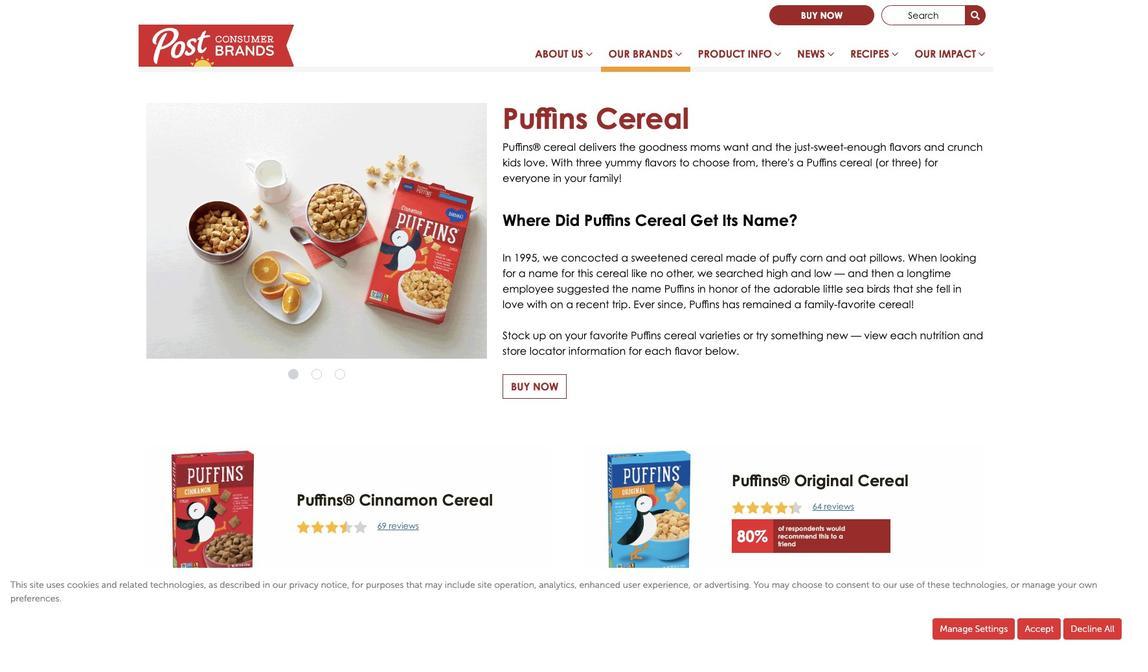 Task type: locate. For each thing, give the bounding box(es) containing it.
our left brands
[[609, 47, 630, 60]]

0 vertical spatial your
[[565, 172, 586, 185]]

cereal inside stock up on your favorite puffins cereal varieties or try something new — view each nutrition and store locator information for each flavor below.
[[664, 329, 697, 342]]

cereal
[[544, 141, 576, 154], [840, 156, 872, 169], [691, 251, 723, 264], [596, 267, 629, 280], [664, 329, 697, 342]]

we right 1995,
[[543, 251, 558, 264]]

2 horizontal spatial puffins®
[[732, 471, 790, 491]]

of right use
[[917, 580, 925, 591]]

and down oat
[[848, 267, 868, 280]]

name up employee
[[529, 267, 559, 280]]

1 may from the left
[[425, 580, 442, 591]]

each down cereal!
[[890, 329, 917, 342]]

80%
[[737, 526, 768, 546]]

for right information
[[629, 344, 642, 357]]

2 vertical spatial your
[[1058, 580, 1077, 591]]

a inside puffins cereal puffins® cereal delivers the goodness moms want and the just-sweet-enough flavors and crunch kids love. with three yummy flavors to choose from, there's a puffins cereal (or three) for everyone in your family!
[[797, 156, 804, 169]]

for
[[925, 156, 938, 169], [503, 267, 516, 280], [561, 267, 575, 280], [629, 344, 642, 357], [352, 580, 364, 591]]

include
[[445, 580, 475, 591]]

None search field
[[882, 5, 986, 25]]

0 vertical spatial now
[[820, 10, 843, 21]]

1 vertical spatial favorite
[[590, 329, 628, 342]]

0 horizontal spatial name
[[529, 267, 559, 280]]

reviews right 69
[[389, 521, 419, 531]]

to down goodness on the top right of page
[[679, 156, 690, 169]]

of inside of respondents would recommend this to a friend
[[778, 525, 784, 533]]

0 vertical spatial on
[[550, 298, 563, 311]]

search image
[[971, 12, 980, 21]]

she
[[916, 282, 933, 295]]

decline
[[1071, 624, 1102, 635]]

1 vertical spatial this
[[819, 533, 829, 540]]

for right ,
[[352, 580, 364, 591]]

1 vertical spatial now
[[533, 380, 559, 393]]

low
[[814, 267, 832, 280]]

puffins® inside puffins cereal puffins® cereal delivers the goodness moms want and the just-sweet-enough flavors and crunch kids love. with three yummy flavors to choose from, there's a puffins cereal (or three) for everyone in your family!
[[503, 141, 541, 154]]

in down with
[[553, 172, 562, 185]]

1 our from the left
[[609, 47, 630, 60]]

recipes
[[851, 47, 890, 60]]

for inside stock up on your favorite puffins cereal varieties or try something new — view each nutrition and store locator information for each flavor below.
[[629, 344, 642, 357]]

for up suggested
[[561, 267, 575, 280]]

ever
[[634, 298, 655, 311]]

reviews right '64'
[[824, 502, 854, 512]]

a inside of respondents would recommend this to a friend
[[839, 533, 843, 540]]

no
[[650, 267, 664, 280]]

we up honor
[[698, 267, 713, 280]]

settings
[[975, 624, 1008, 635]]

1 horizontal spatial our
[[915, 47, 936, 60]]

this right the recommend
[[819, 533, 829, 540]]

our impact link
[[907, 41, 994, 72]]

1 horizontal spatial reviews
[[824, 502, 854, 512]]

choose
[[693, 156, 730, 169], [792, 580, 823, 591]]

the up trip.
[[612, 282, 629, 295]]

1 vertical spatial each
[[645, 344, 672, 357]]

2 our from the left
[[915, 47, 936, 60]]

0 horizontal spatial now
[[533, 380, 559, 393]]

or left advertising.
[[693, 580, 702, 591]]

0 horizontal spatial may
[[425, 580, 442, 591]]

advertising.
[[705, 580, 751, 591]]

get
[[690, 211, 718, 230]]

1 vertical spatial reviews
[[389, 521, 419, 531]]

favorite up information
[[590, 329, 628, 342]]

puffins® original cereal
[[732, 471, 909, 491]]

may right you at the right of page
[[772, 580, 790, 591]]

and left related
[[101, 580, 117, 591]]

favorite inside in 1995, we concocted a sweetened cereal made of puffy corn and oat pillows. when looking for a name for this cereal like no other, we searched high and low — and then a longtime employee suggested the name puffins in honor of the adorable little sea birds that she fell in love with on a recent trip. ever since, puffins has remained a family-favorite cereal!
[[838, 298, 876, 311]]

of up 'friend'
[[778, 525, 784, 533]]

name up the ever
[[632, 282, 662, 295]]

each
[[890, 329, 917, 342], [645, 344, 672, 357]]

in left honor
[[698, 282, 706, 295]]

there's
[[761, 156, 794, 169]]

0 horizontal spatial technologies,
[[150, 580, 206, 591]]

where did puffins cereal get its name?
[[503, 211, 798, 230]]

of
[[760, 251, 770, 264], [741, 282, 751, 295], [778, 525, 784, 533], [917, 580, 925, 591]]

that inside in 1995, we concocted a sweetened cereal made of puffy corn and oat pillows. when looking for a name for this cereal like no other, we searched high and low — and then a longtime employee suggested the name puffins in honor of the adorable little sea birds that she fell in love with on a recent trip. ever since, puffins has remained a family-favorite cereal!
[[893, 282, 914, 295]]

1 horizontal spatial now
[[820, 10, 843, 21]]

enough
[[847, 141, 887, 154]]

1 vertical spatial on
[[549, 329, 562, 342]]

a down 64 reviews link
[[839, 533, 843, 540]]

0 vertical spatial reviews
[[824, 502, 854, 512]]

now inside menu item
[[820, 10, 843, 21]]

menu
[[527, 41, 994, 72]]

69 reviews
[[377, 521, 419, 531]]

1 horizontal spatial name
[[632, 282, 662, 295]]

three)
[[892, 156, 922, 169]]

reviews for 64 reviews
[[824, 502, 854, 512]]

cinnamon
[[359, 491, 438, 510]]

a
[[797, 156, 804, 169], [621, 251, 628, 264], [519, 267, 526, 280], [897, 267, 904, 280], [566, 298, 573, 311], [795, 298, 802, 311], [839, 533, 843, 540]]

0 horizontal spatial buy
[[511, 380, 530, 393]]

0 horizontal spatial our
[[609, 47, 630, 60]]

Search text field
[[882, 5, 966, 25]]

1 horizontal spatial buy
[[801, 10, 818, 21]]

0 vertical spatial we
[[543, 251, 558, 264]]

menu containing about us
[[527, 41, 994, 72]]

69 reviews button
[[297, 519, 551, 534]]

1 horizontal spatial favorite
[[838, 298, 876, 311]]

a left sweetened
[[621, 251, 628, 264]]

1 horizontal spatial site
[[478, 580, 492, 591]]

for right three)
[[925, 156, 938, 169]]

flavors down goodness on the top right of page
[[645, 156, 677, 169]]

our for our brands
[[609, 47, 630, 60]]

suggested
[[557, 282, 609, 295]]

2 technologies, from the left
[[953, 580, 1008, 591]]

0 horizontal spatial buy now
[[511, 380, 559, 393]]

to left consent
[[825, 580, 834, 591]]

technologies, inside , for purposes that may include site operation, analytics, enhanced user experience, or advertising. you may choose to consent to our use of these technologies, or manage your own preferences.
[[953, 580, 1008, 591]]

0 horizontal spatial that
[[406, 580, 422, 591]]

puffins® up rated 3.6 out of 5 stars image on the bottom of the page
[[297, 491, 355, 510]]

1 horizontal spatial or
[[743, 329, 753, 342]]

1 vertical spatial your
[[565, 329, 587, 342]]

when
[[908, 251, 937, 264]]

now for buy now link
[[820, 10, 843, 21]]

to inside of respondents would recommend this to a friend
[[831, 533, 837, 540]]

1 horizontal spatial choose
[[792, 580, 823, 591]]

our
[[609, 47, 630, 60], [915, 47, 936, 60]]

each left flavor
[[645, 344, 672, 357]]

adorable
[[773, 282, 820, 295]]

1 vertical spatial we
[[698, 267, 713, 280]]

your down with
[[565, 172, 586, 185]]

cereal left like
[[596, 267, 629, 280]]

that
[[893, 282, 914, 295], [406, 580, 422, 591]]

0 horizontal spatial choose
[[693, 156, 730, 169]]

may left "include"
[[425, 580, 442, 591]]

0 horizontal spatial reviews
[[389, 521, 419, 531]]

0 horizontal spatial in
[[553, 172, 562, 185]]

or left the manage
[[1011, 580, 1020, 591]]

on right up
[[549, 329, 562, 342]]

or
[[743, 329, 753, 342], [693, 580, 702, 591], [1011, 580, 1020, 591]]

flavors up three)
[[890, 141, 921, 154]]

our brands link
[[601, 41, 690, 72]]

that right purposes
[[406, 580, 422, 591]]

buy inside dropdown button
[[511, 380, 530, 393]]

corn
[[800, 251, 823, 264]]

as
[[209, 580, 217, 591]]

or inside stock up on your favorite puffins cereal varieties or try something new — view each nutrition and store locator information for each flavor below.
[[743, 329, 753, 342]]

1 horizontal spatial technologies,
[[953, 580, 1008, 591]]

64 reviews
[[813, 502, 854, 512]]

locator
[[530, 344, 566, 357]]

then
[[871, 267, 894, 280]]

decline all
[[1071, 624, 1115, 635]]

searched
[[716, 267, 764, 280]]

that up cereal!
[[893, 282, 914, 295]]

buy now up the news
[[801, 10, 843, 21]]

to down 64 reviews link
[[831, 533, 837, 540]]

now down locator
[[533, 380, 559, 393]]

puffins down the ever
[[631, 329, 661, 342]]

your left "own"
[[1058, 580, 1077, 591]]

favorite
[[838, 298, 876, 311], [590, 329, 628, 342]]

reviews inside button
[[389, 521, 419, 531]]

0 vertical spatial each
[[890, 329, 917, 342]]

this inside in 1995, we concocted a sweetened cereal made of puffy corn and oat pillows. when looking for a name for this cereal like no other, we searched high and low — and then a longtime employee suggested the name puffins in honor of the adorable little sea birds that she fell in love with on a recent trip. ever since, puffins has remained a family-favorite cereal!
[[577, 267, 593, 280]]

flavors
[[890, 141, 921, 154], [645, 156, 677, 169]]

a down 1995,
[[519, 267, 526, 280]]

buy now button
[[503, 374, 567, 399]]

puffins cereal puffins® cereal delivers the goodness moms want and the just-sweet-enough flavors and crunch kids love. with three yummy flavors to choose from, there's a puffins cereal (or three) for everyone in your family!
[[503, 101, 983, 185]]

0 horizontal spatial puffins®
[[297, 491, 355, 510]]

did
[[555, 211, 580, 230]]

1 horizontal spatial puffins®
[[503, 141, 541, 154]]

buy down store
[[511, 380, 530, 393]]

your inside , for purposes that may include site operation, analytics, enhanced user experience, or advertising. you may choose to consent to our use of these technologies, or manage your own preferences.
[[1058, 580, 1077, 591]]

0 vertical spatial favorite
[[838, 298, 876, 311]]

in
[[503, 251, 511, 264]]

and up —
[[826, 251, 846, 264]]

buy now menu item
[[769, 5, 875, 25]]

our left the impact
[[915, 47, 936, 60]]

0 vertical spatial that
[[893, 282, 914, 295]]

buy now for buy now dropdown button
[[511, 380, 559, 393]]

and up 'there's'
[[752, 141, 772, 154]]

1 horizontal spatial may
[[772, 580, 790, 591]]

puffins inside stock up on your favorite puffins cereal varieties or try something new — view each nutrition and store locator information for each flavor below.
[[631, 329, 661, 342]]

or left try on the right bottom of the page
[[743, 329, 753, 342]]

2 site from the left
[[478, 580, 492, 591]]

puffins® for puffins® original cereal
[[732, 471, 790, 491]]

1 technologies, from the left
[[150, 580, 206, 591]]

puffins®
[[503, 141, 541, 154], [732, 471, 790, 491], [297, 491, 355, 510]]

1 vertical spatial that
[[406, 580, 422, 591]]

on
[[550, 298, 563, 311], [549, 329, 562, 342]]

site right "include"
[[478, 580, 492, 591]]

own
[[1079, 580, 1098, 591]]

puffins® up rated 4.2 out of 5 stars image
[[732, 471, 790, 491]]

0 horizontal spatial each
[[645, 344, 672, 357]]

0 horizontal spatial site
[[30, 580, 44, 591]]

post consumer brands image
[[139, 25, 294, 67]]

cookies
[[67, 580, 99, 591]]

in right the fell
[[953, 282, 962, 295]]

now for buy now dropdown button
[[533, 380, 559, 393]]

1 horizontal spatial buy now
[[801, 10, 843, 21]]

would
[[826, 525, 845, 533]]

1 vertical spatial buy
[[511, 380, 530, 393]]

a down adorable
[[795, 298, 802, 311]]

product
[[698, 47, 745, 60]]

1 horizontal spatial that
[[893, 282, 914, 295]]

cereal up goodness on the top right of page
[[596, 101, 689, 135]]

site up preferences.
[[30, 580, 44, 591]]

choose down moms
[[693, 156, 730, 169]]

try
[[756, 329, 768, 342]]

buy now inside menu item
[[801, 10, 843, 21]]

product info
[[698, 47, 772, 60]]

now inside dropdown button
[[533, 380, 559, 393]]

2 may from the left
[[772, 580, 790, 591]]

0 vertical spatial this
[[577, 267, 593, 280]]

technologies,
[[150, 580, 206, 591], [953, 580, 1008, 591]]

2 horizontal spatial or
[[1011, 580, 1020, 591]]

oat
[[849, 251, 867, 264]]

the up remained
[[754, 282, 771, 295]]

of up 'high'
[[760, 251, 770, 264]]

2 horizontal spatial in
[[953, 282, 962, 295]]

favorite down sea
[[838, 298, 876, 311]]

0 vertical spatial choose
[[693, 156, 730, 169]]

puffins right did
[[584, 211, 631, 230]]

for down the 'in'
[[503, 267, 516, 280]]

a down just- in the right top of the page
[[797, 156, 804, 169]]

technologies, left as
[[150, 580, 206, 591]]

technologies, right these
[[953, 580, 1008, 591]]

friend
[[778, 540, 796, 548]]

honor
[[709, 282, 738, 295]]

0 horizontal spatial this
[[577, 267, 593, 280]]

cereal up 69 reviews button
[[442, 491, 493, 510]]

1 horizontal spatial flavors
[[890, 141, 921, 154]]

remained
[[743, 298, 792, 311]]

buy inside menu item
[[801, 10, 818, 21]]

choose right you at the right of page
[[792, 580, 823, 591]]

longtime
[[907, 267, 951, 280]]

now up the news
[[820, 10, 843, 21]]

your inside puffins cereal puffins® cereal delivers the goodness moms want and the just-sweet-enough flavors and crunch kids love. with three yummy flavors to choose from, there's a puffins cereal (or three) for everyone in your family!
[[565, 172, 586, 185]]

high
[[766, 267, 788, 280]]

yummy
[[605, 156, 642, 169]]

buy up the news
[[801, 10, 818, 21]]

buy now down locator
[[511, 380, 559, 393]]

0 vertical spatial buy now
[[801, 10, 843, 21]]

0 vertical spatial buy
[[801, 10, 818, 21]]

choose inside puffins cereal puffins® cereal delivers the goodness moms want and the just-sweet-enough flavors and crunch kids love. with three yummy flavors to choose from, there's a puffins cereal (or three) for everyone in your family!
[[693, 156, 730, 169]]

this up suggested
[[577, 267, 593, 280]]

reviews for 69 reviews
[[389, 521, 419, 531]]

1 horizontal spatial this
[[819, 533, 829, 540]]

and right nutrition
[[963, 329, 984, 342]]

buy now inside dropdown button
[[511, 380, 559, 393]]

1 vertical spatial buy now
[[511, 380, 559, 393]]

all
[[1105, 624, 1115, 635]]

on right the with
[[550, 298, 563, 311]]

fell
[[936, 282, 950, 295]]

love
[[503, 298, 524, 311]]

to
[[679, 156, 690, 169], [831, 533, 837, 540], [825, 580, 834, 591], [872, 580, 881, 591]]

0 horizontal spatial favorite
[[590, 329, 628, 342]]

our brands
[[609, 47, 673, 60]]

1 vertical spatial choose
[[792, 580, 823, 591]]

analytics,
[[539, 580, 577, 591]]

1 vertical spatial flavors
[[645, 156, 677, 169]]

three
[[576, 156, 602, 169]]

your up information
[[565, 329, 587, 342]]

puffins® up kids
[[503, 141, 541, 154]]

accept
[[1025, 624, 1054, 635]]

this site uses cookies and related technologies, as described in our privacy notice
[[10, 580, 347, 591]]

sweetened
[[631, 251, 688, 264]]

described
[[220, 580, 260, 591]]

concocted
[[561, 251, 619, 264]]

puffins down sweet-
[[807, 156, 837, 169]]

cereal up flavor
[[664, 329, 697, 342]]

to left 'our'
[[872, 580, 881, 591]]

accept button
[[1018, 619, 1061, 640]]

want
[[724, 141, 749, 154]]

0 vertical spatial name
[[529, 267, 559, 280]]



Task type: vqa. For each thing, say whether or not it's contained in the screenshot.
Celebrate the winter season with Post Consumer Brands' new limited-edition Frosted Honey Bunches of Oats cereal.
no



Task type: describe. For each thing, give the bounding box(es) containing it.
consent
[[836, 580, 870, 591]]

these
[[928, 580, 950, 591]]

goodness
[[639, 141, 688, 154]]

of respondents would recommend this to a friend
[[778, 525, 845, 548]]

something
[[771, 329, 824, 342]]

,
[[347, 580, 349, 591]]

of inside , for purposes that may include site operation, analytics, enhanced user experience, or advertising. you may choose to consent to our use of these technologies, or manage your own preferences.
[[917, 580, 925, 591]]

trip.
[[612, 298, 631, 311]]

with
[[527, 298, 547, 311]]

impact
[[939, 47, 976, 60]]

1 site from the left
[[30, 580, 44, 591]]

up
[[533, 329, 546, 342]]

other,
[[666, 267, 695, 280]]

use
[[900, 580, 914, 591]]

birds
[[867, 282, 890, 295]]

cereal up with
[[544, 141, 576, 154]]

cereal inside puffins cereal puffins® cereal delivers the goodness moms want and the just-sweet-enough flavors and crunch kids love. with three yummy flavors to choose from, there's a puffins cereal (or three) for everyone in your family!
[[596, 101, 689, 135]]

this
[[10, 580, 27, 591]]

recipes link
[[843, 41, 907, 72]]

manage
[[940, 624, 973, 635]]

manage settings
[[940, 624, 1008, 635]]

your inside stock up on your favorite puffins cereal varieties or try something new — view each nutrition and store locator information for each flavor below.
[[565, 329, 587, 342]]

69 reviews link
[[372, 520, 424, 533]]

recommend
[[778, 533, 817, 540]]

rated 3.6 out of 5 stars image
[[297, 519, 368, 534]]

for inside puffins cereal puffins® cereal delivers the goodness moms want and the just-sweet-enough flavors and crunch kids love. with three yummy flavors to choose from, there's a puffins cereal (or three) for everyone in your family!
[[925, 156, 938, 169]]

1 vertical spatial name
[[632, 282, 662, 295]]

just-
[[795, 141, 814, 154]]

for inside , for purposes that may include site operation, analytics, enhanced user experience, or advertising. you may choose to consent to our use of these technologies, or manage your own preferences.
[[352, 580, 364, 591]]

cereal up sweetened
[[635, 211, 686, 230]]

two bowls of cinnamon puffins with a plate of oranges, a pitcher of milk and a box of puffins image
[[146, 103, 487, 359]]

puffins® cinnamon cereal
[[297, 491, 493, 510]]

related
[[119, 580, 148, 591]]

cereal down enough
[[840, 156, 872, 169]]

to inside puffins cereal puffins® cereal delivers the goodness moms want and the just-sweet-enough flavors and crunch kids love. with three yummy flavors to choose from, there's a puffins cereal (or three) for everyone in your family!
[[679, 156, 690, 169]]

puffins down honor
[[689, 298, 720, 311]]

the up 'there's'
[[775, 141, 792, 154]]

on inside stock up on your favorite puffins cereal varieties or try something new — view each nutrition and store locator information for each flavor below.
[[549, 329, 562, 342]]

puffins down other,
[[664, 282, 695, 295]]

purposes
[[366, 580, 404, 591]]

0 horizontal spatial or
[[693, 580, 702, 591]]

uses
[[46, 580, 65, 591]]

its
[[722, 211, 738, 230]]

in inside puffins cereal puffins® cereal delivers the goodness moms want and the just-sweet-enough flavors and crunch kids love. with three yummy flavors to choose from, there's a puffins cereal (or three) for everyone in your family!
[[553, 172, 562, 185]]

pillows.
[[870, 251, 905, 264]]

the up yummy on the right of page
[[619, 141, 636, 154]]

new
[[827, 329, 848, 342]]

1 horizontal spatial in
[[698, 282, 706, 295]]

our impact
[[915, 47, 976, 60]]

puffins® for puffins® cinnamon cereal
[[297, 491, 355, 510]]

since,
[[658, 298, 686, 311]]

and up adorable
[[791, 267, 811, 280]]

and left the crunch at the top right of page
[[924, 141, 945, 154]]

0 vertical spatial flavors
[[890, 141, 921, 154]]

everyone
[[503, 172, 550, 185]]

employee
[[503, 282, 554, 295]]

site inside , for purposes that may include site operation, analytics, enhanced user experience, or advertising. you may choose to consent to our use of these technologies, or manage your own preferences.
[[478, 580, 492, 591]]

you
[[754, 580, 770, 591]]

our for our impact
[[915, 47, 936, 60]]

0 horizontal spatial we
[[543, 251, 558, 264]]

rated 4.2 out of 5 stars image
[[732, 500, 803, 514]]

that inside , for purposes that may include site operation, analytics, enhanced user experience, or advertising. you may choose to consent to our use of these technologies, or manage your own preferences.
[[406, 580, 422, 591]]

in 1995, we concocted a sweetened cereal made of puffy corn and oat pillows. when looking for a name for this cereal like no other, we searched high and low — and then a longtime employee suggested the name puffins in honor of the adorable little sea birds that she fell in love with on a recent trip. ever since, puffins has remained a family-favorite cereal!
[[503, 251, 976, 311]]

made
[[726, 251, 757, 264]]

info
[[748, 47, 772, 60]]

1995,
[[514, 251, 540, 264]]

flavor
[[675, 344, 702, 357]]

privacy notice
[[289, 580, 347, 591]]

1 horizontal spatial each
[[890, 329, 917, 342]]

64 reviews link
[[808, 501, 859, 514]]

with
[[551, 156, 573, 169]]

—
[[835, 267, 845, 280]]

and inside stock up on your favorite puffins cereal varieties or try something new — view each nutrition and store locator information for each flavor below.
[[963, 329, 984, 342]]

cereal up 64 reviews link
[[858, 471, 909, 491]]

family!
[[589, 172, 622, 185]]

love.
[[524, 156, 548, 169]]

store
[[503, 344, 527, 357]]

respondents
[[786, 525, 825, 533]]

favorite inside stock up on your favorite puffins cereal varieties or try something new — view each nutrition and store locator information for each flavor below.
[[590, 329, 628, 342]]

stock
[[503, 329, 530, 342]]

of down searched
[[741, 282, 751, 295]]

below.
[[705, 344, 739, 357]]

69
[[377, 521, 387, 531]]

puffy
[[772, 251, 797, 264]]

decline all button
[[1064, 619, 1122, 640]]

cereal!
[[879, 298, 914, 311]]

on inside in 1995, we concocted a sweetened cereal made of puffy corn and oat pillows. when looking for a name for this cereal like no other, we searched high and low — and then a longtime employee suggested the name puffins in honor of the adorable little sea birds that she fell in love with on a recent trip. ever since, puffins has remained a family-favorite cereal!
[[550, 298, 563, 311]]

, for purposes that may include site operation, analytics, enhanced user experience, or advertising. you may choose to consent to our use of these technologies, or manage your own preferences.
[[10, 580, 1098, 604]]

has
[[723, 298, 740, 311]]

1 horizontal spatial we
[[698, 267, 713, 280]]

experience,
[[643, 580, 691, 591]]

buy for buy now link
[[801, 10, 818, 21]]

choose inside , for purposes that may include site operation, analytics, enhanced user experience, or advertising. you may choose to consent to our use of these technologies, or manage your own preferences.
[[792, 580, 823, 591]]

a right 'then'
[[897, 267, 904, 280]]

buy now for buy now link
[[801, 10, 843, 21]]

stock up on your favorite puffins cereal varieties or try something new — view each nutrition and store locator information for each flavor below.
[[503, 329, 984, 357]]

product info link
[[690, 41, 790, 72]]

looking
[[940, 251, 976, 264]]

in our
[[263, 580, 287, 591]]

buy for buy now dropdown button
[[511, 380, 530, 393]]

news
[[797, 47, 825, 60]]

this inside of respondents would recommend this to a friend
[[819, 533, 829, 540]]

manage settings button
[[933, 619, 1015, 640]]

like
[[632, 267, 648, 280]]

name?
[[743, 211, 798, 230]]

sweet-
[[814, 141, 847, 154]]

64
[[813, 502, 822, 512]]

where
[[503, 211, 551, 230]]

puffins up love.
[[503, 101, 588, 135]]

us
[[571, 47, 583, 60]]

brands
[[633, 47, 673, 60]]

0 horizontal spatial flavors
[[645, 156, 677, 169]]

cereal up other,
[[691, 251, 723, 264]]

little
[[823, 282, 843, 295]]

a down suggested
[[566, 298, 573, 311]]

news link
[[790, 41, 843, 72]]

kids
[[503, 156, 521, 169]]

family-
[[804, 298, 838, 311]]



